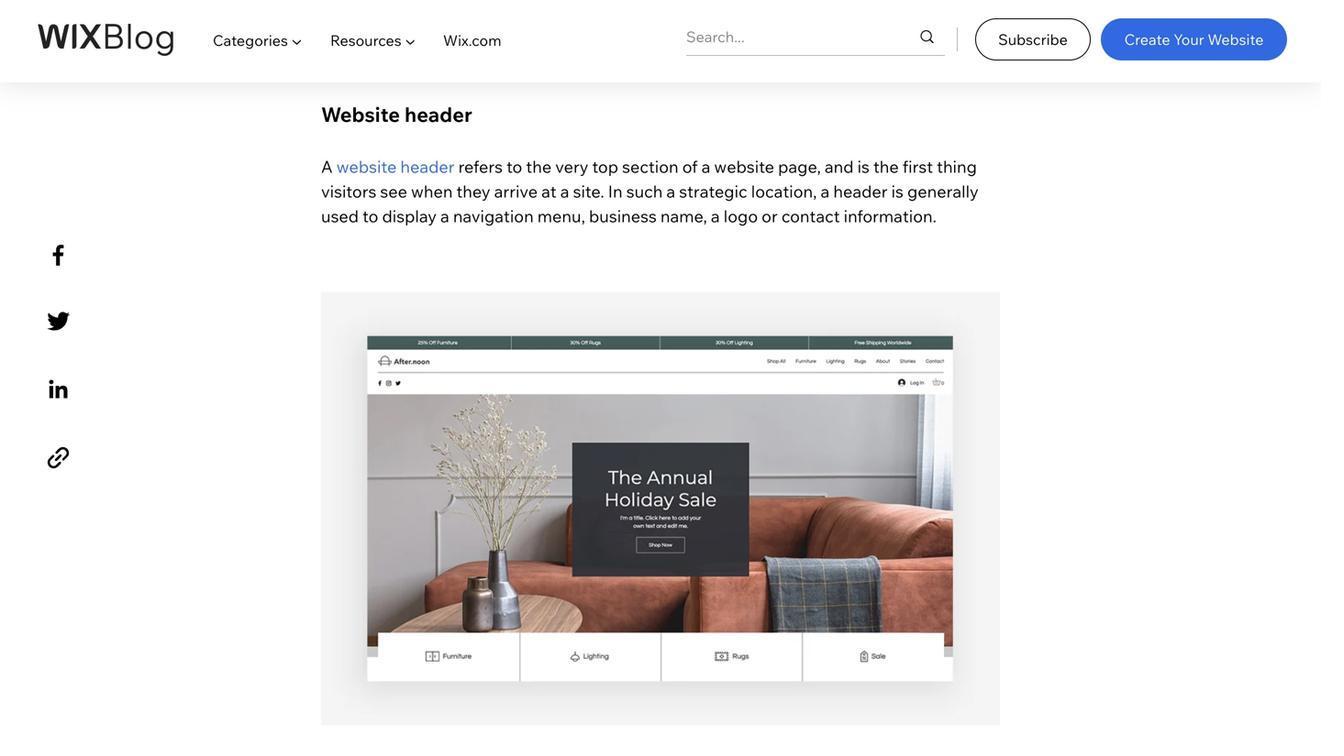 Task type: vqa. For each thing, say whether or not it's contained in the screenshot.
the topmost with
no



Task type: describe. For each thing, give the bounding box(es) containing it.
resources  ▼
[[330, 31, 416, 50]]

when
[[411, 181, 453, 202]]

refers to the very top section of a website page, and is the first thing visitors see when they arrive at a site. in such a strategic location, a header is generally used to display a navigation menu, business name, a logo or contact information.
[[321, 157, 982, 227]]

business
[[589, 206, 657, 227]]

copy link of the article image
[[42, 442, 74, 475]]

refers
[[458, 157, 503, 177]]

location,
[[751, 181, 817, 202]]

used
[[321, 206, 359, 227]]

arrive
[[494, 181, 538, 202]]

a right of
[[702, 157, 711, 177]]

website header
[[321, 102, 477, 127]]

copy link of the article image
[[42, 442, 74, 475]]

your
[[1174, 30, 1205, 48]]

website header link
[[336, 157, 455, 177]]

visitors
[[321, 181, 377, 202]]

0 horizontal spatial to
[[363, 206, 378, 227]]

at
[[541, 181, 557, 202]]

categories
[[213, 31, 288, 50]]

categories ▼
[[213, 31, 302, 50]]

site.
[[573, 181, 604, 202]]

a right such
[[667, 181, 676, 202]]

very
[[555, 157, 589, 177]]

see
[[380, 181, 407, 202]]

Search... search field
[[686, 18, 882, 55]]

display
[[382, 206, 437, 227]]

a down 'and'
[[821, 181, 830, 202]]

a website header
[[321, 157, 455, 177]]

create your website
[[1125, 30, 1264, 48]]

of
[[682, 157, 698, 177]]

web design elements website header image
[[321, 292, 1000, 726]]

a down when on the left top
[[440, 206, 449, 227]]

2 the from the left
[[873, 157, 899, 177]]

create your website link
[[1101, 18, 1287, 61]]

a down strategic on the top right
[[711, 206, 720, 227]]

in
[[608, 181, 623, 202]]



Task type: locate. For each thing, give the bounding box(es) containing it.
▼ for categories ▼
[[291, 31, 302, 50]]

1 vertical spatial to
[[363, 206, 378, 227]]

0 horizontal spatial website
[[336, 157, 397, 177]]

1 vertical spatial is
[[891, 181, 904, 202]]

0 vertical spatial website
[[1208, 30, 1264, 48]]

thing
[[937, 157, 977, 177]]

1 horizontal spatial the
[[873, 157, 899, 177]]

0 vertical spatial is
[[858, 157, 870, 177]]

to right used
[[363, 206, 378, 227]]

header down 'and'
[[833, 181, 888, 202]]

resources
[[330, 31, 402, 50]]

0 horizontal spatial website
[[321, 102, 400, 127]]

0 horizontal spatial ▼
[[291, 31, 302, 50]]

▼ right categories
[[291, 31, 302, 50]]

website up visitors
[[336, 157, 397, 177]]

is
[[858, 157, 870, 177], [891, 181, 904, 202]]

or
[[762, 206, 778, 227]]

to up arrive
[[507, 157, 522, 177]]

website up strategic on the top right
[[714, 157, 774, 177]]

website
[[336, 157, 397, 177], [714, 157, 774, 177]]

1 horizontal spatial to
[[507, 157, 522, 177]]

1 vertical spatial website
[[321, 102, 400, 127]]

the
[[526, 157, 552, 177], [873, 157, 899, 177]]

wix.com link
[[429, 15, 516, 66]]

a right "at"
[[560, 181, 569, 202]]

name,
[[661, 206, 707, 227]]

header up when on the left top
[[400, 157, 455, 177]]

2 ▼ from the left
[[405, 31, 416, 50]]

0 horizontal spatial is
[[858, 157, 870, 177]]

website inside refers to the very top section of a website page, and is the first thing visitors see when they arrive at a site. in such a strategic location, a header is generally used to display a navigation menu, business name, a logo or contact information.
[[714, 157, 774, 177]]

2 vertical spatial header
[[833, 181, 888, 202]]

1 the from the left
[[526, 157, 552, 177]]

wix.com
[[443, 31, 502, 50]]

1 website from the left
[[336, 157, 397, 177]]

header inside refers to the very top section of a website page, and is the first thing visitors see when they arrive at a site. in such a strategic location, a header is generally used to display a navigation menu, business name, a logo or contact information.
[[833, 181, 888, 202]]

the left 'first'
[[873, 157, 899, 177]]

2 website from the left
[[714, 157, 774, 177]]

1 horizontal spatial ▼
[[405, 31, 416, 50]]

animation link
[[371, 38, 450, 59]]

subscribe
[[998, 30, 1068, 48]]

a
[[321, 157, 333, 177]]

and
[[825, 157, 854, 177]]

menu,
[[537, 206, 585, 227]]

section
[[622, 157, 679, 177]]

header up refers
[[405, 102, 472, 127]]

subscribe link
[[975, 18, 1091, 61]]

1 vertical spatial header
[[400, 157, 455, 177]]

generally
[[907, 181, 979, 202]]

website
[[1208, 30, 1264, 48], [321, 102, 400, 127]]

share article on facebook image
[[42, 240, 74, 272], [42, 240, 74, 272]]

share article on linkedin image
[[42, 374, 74, 406], [42, 374, 74, 406]]

1 horizontal spatial website
[[1208, 30, 1264, 48]]

0 vertical spatial to
[[507, 157, 522, 177]]

0 horizontal spatial the
[[526, 157, 552, 177]]

to
[[507, 157, 522, 177], [363, 206, 378, 227]]

None search field
[[686, 18, 945, 55]]

animation
[[371, 38, 450, 59]]

is up the information.
[[891, 181, 904, 202]]

logo
[[724, 206, 758, 227]]

information.
[[844, 206, 937, 227]]

they
[[456, 181, 491, 202]]

first
[[903, 157, 933, 177]]

website right your
[[1208, 30, 1264, 48]]

create
[[1125, 30, 1170, 48]]

strategic
[[679, 181, 748, 202]]

website up a website header
[[321, 102, 400, 127]]

top
[[592, 157, 618, 177]]

0 vertical spatial header
[[405, 102, 472, 127]]

navigation
[[453, 206, 534, 227]]

header
[[405, 102, 472, 127], [400, 157, 455, 177], [833, 181, 888, 202]]

the up "at"
[[526, 157, 552, 177]]

such
[[626, 181, 663, 202]]

1 horizontal spatial website
[[714, 157, 774, 177]]

▼ right resources
[[405, 31, 416, 50]]

share article on twitter image
[[42, 306, 74, 338], [42, 306, 74, 338]]

contact
[[782, 206, 840, 227]]

▼ for resources  ▼
[[405, 31, 416, 50]]

a
[[702, 157, 711, 177], [560, 181, 569, 202], [667, 181, 676, 202], [821, 181, 830, 202], [440, 206, 449, 227], [711, 206, 720, 227]]

1 horizontal spatial is
[[891, 181, 904, 202]]

is right 'and'
[[858, 157, 870, 177]]

1 ▼ from the left
[[291, 31, 302, 50]]

page,
[[778, 157, 821, 177]]

▼
[[291, 31, 302, 50], [405, 31, 416, 50]]



